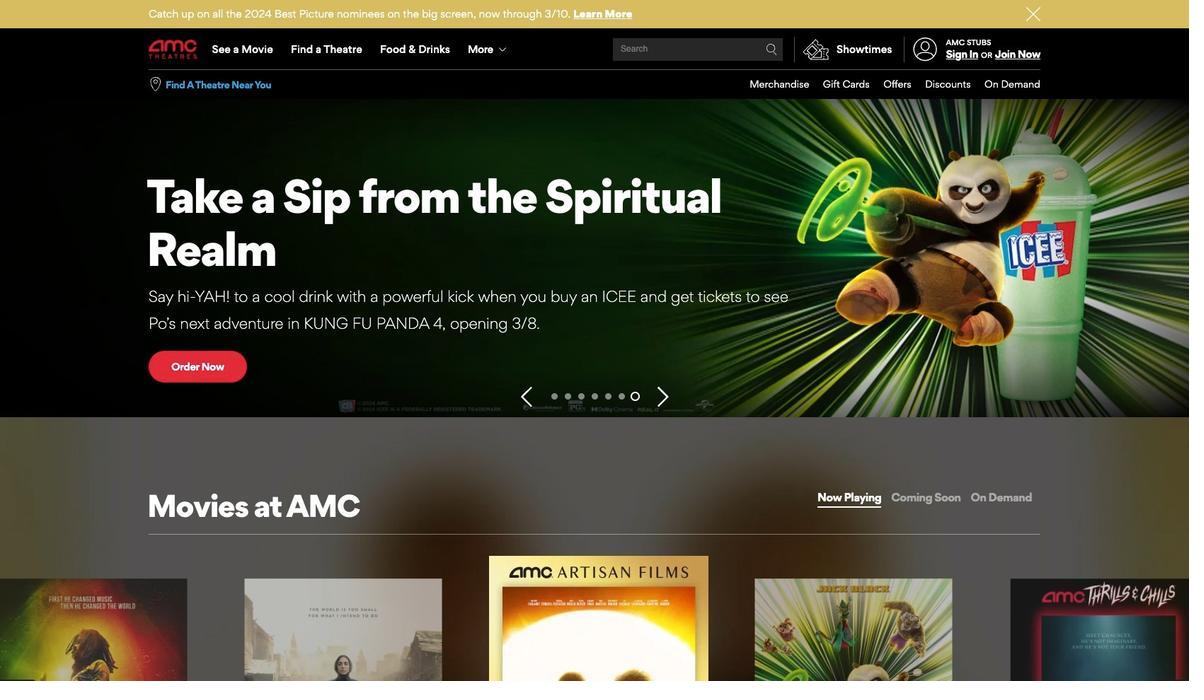 Task type: vqa. For each thing, say whether or not it's contained in the screenshot.
USER PROFILE 'image'
yes



Task type: locate. For each thing, give the bounding box(es) containing it.
dialog
[[0, 0, 1189, 682]]

1 vertical spatial menu
[[736, 70, 1041, 99]]

search the AMC website text field
[[619, 44, 766, 55]]

4 menu item from the left
[[912, 70, 971, 99]]

5 menu item from the left
[[971, 70, 1041, 99]]

menu item
[[736, 70, 809, 99], [809, 70, 870, 99], [870, 70, 912, 99], [912, 70, 971, 99], [971, 70, 1041, 99]]

menu
[[149, 30, 1041, 69], [736, 70, 1041, 99]]

amc logo image
[[149, 40, 198, 59], [149, 40, 198, 59]]

movie poster for dune: part two image
[[489, 556, 709, 682]]

kung fu panda 4 icee image
[[0, 99, 1189, 418]]



Task type: describe. For each thing, give the bounding box(es) containing it.
user profile image
[[905, 38, 945, 61]]

showtimes image
[[795, 37, 837, 62]]

movie poster for kung fu panda 4 image
[[755, 579, 953, 682]]

sign in or join amc stubs element
[[904, 30, 1041, 69]]

movie poster for bob marley: one love image
[[0, 579, 187, 682]]

movie poster for imaginary image
[[1010, 579, 1189, 682]]

submit search icon image
[[766, 44, 777, 55]]

2 menu item from the left
[[809, 70, 870, 99]]

1 menu item from the left
[[736, 70, 809, 99]]

0 vertical spatial menu
[[149, 30, 1041, 69]]

movie poster for cabrini image
[[245, 579, 442, 682]]

3 menu item from the left
[[870, 70, 912, 99]]



